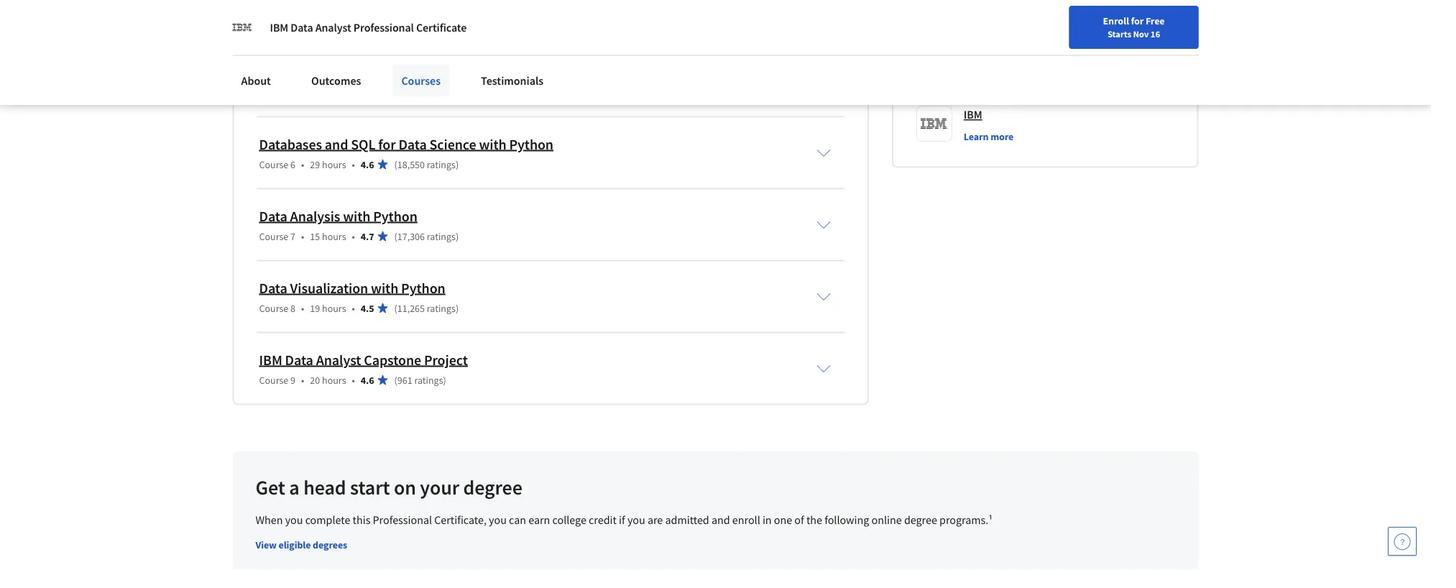 Task type: locate. For each thing, give the bounding box(es) containing it.
ratings
[[427, 14, 456, 27], [417, 86, 446, 99], [427, 158, 456, 171], [427, 230, 456, 243], [427, 302, 456, 315], [414, 374, 443, 386]]

7
[[291, 230, 296, 243]]

• right 25
[[352, 14, 355, 27]]

professional down the on
[[373, 513, 432, 527]]

ratings right 18,550
[[427, 158, 456, 171]]

one
[[774, 513, 793, 527]]

0 vertical spatial 4.5
[[356, 86, 369, 99]]

ratings right the 961
[[414, 374, 443, 386]]

professional up python project for data science
[[354, 20, 414, 35]]

4.6
[[361, 14, 374, 27], [361, 158, 374, 171], [361, 374, 374, 386]]

science
[[404, 63, 451, 81], [430, 135, 476, 153]]

3 course from the top
[[259, 158, 289, 171]]

15
[[310, 230, 320, 243]]

you
[[285, 513, 303, 527], [489, 513, 507, 527], [628, 513, 646, 527]]

you right if
[[628, 513, 646, 527]]

) right 11,265
[[456, 302, 459, 315]]

(
[[394, 14, 397, 27], [389, 86, 392, 99], [394, 158, 397, 171], [394, 230, 397, 243], [394, 302, 397, 315], [394, 374, 397, 386]]

0 horizontal spatial 8
[[291, 302, 296, 315]]

1 vertical spatial professional
[[373, 513, 432, 527]]

data
[[291, 20, 313, 35], [373, 63, 401, 81], [399, 135, 427, 153], [259, 207, 287, 225], [259, 279, 287, 297], [285, 351, 313, 369]]

2 horizontal spatial you
[[628, 513, 646, 527]]

get a head start on your degree
[[256, 475, 523, 500]]

( down data visualization with python link
[[394, 302, 397, 315]]

course left 6
[[259, 158, 289, 171]]

hours for analysis
[[322, 230, 346, 243]]

• right "9"
[[301, 374, 304, 386]]

free
[[1146, 14, 1165, 27]]

1 course from the top
[[259, 14, 289, 27]]

you left can
[[489, 513, 507, 527]]

) right the 961
[[443, 374, 446, 386]]

1 horizontal spatial project
[[424, 351, 468, 369]]

• left 4.7
[[352, 230, 355, 243]]

4.6 down sql
[[361, 158, 374, 171]]

hours
[[322, 14, 346, 27], [317, 86, 341, 99], [322, 158, 346, 171], [322, 230, 346, 243], [322, 302, 346, 315], [322, 374, 346, 386]]

( left courses link in the left top of the page
[[389, 86, 392, 99]]

4.5 for ( 11,265 ratings )
[[361, 302, 374, 315]]

analyst up 20
[[316, 351, 361, 369]]

2 vertical spatial 4.6
[[361, 374, 374, 386]]

find your new career link
[[1025, 14, 1130, 32]]

3 4.6 from the top
[[361, 374, 374, 386]]

1 horizontal spatial with
[[371, 279, 399, 297]]

data up course 8 • 19 hours •
[[259, 279, 287, 297]]

0 horizontal spatial you
[[285, 513, 303, 527]]

ibm
[[270, 20, 288, 35], [964, 107, 983, 122], [259, 351, 282, 369]]

start
[[350, 475, 390, 500]]

college
[[553, 513, 587, 527]]

( down databases and sql for data science with python "link"
[[394, 158, 397, 171]]

1 vertical spatial 4.6
[[361, 158, 374, 171]]

0 vertical spatial your
[[1053, 17, 1072, 29]]

project up ( 961 ratings )
[[424, 351, 468, 369]]

8 right 5
[[310, 86, 315, 99]]

0 vertical spatial for
[[1131, 14, 1144, 27]]

2 4.6 from the top
[[361, 158, 374, 171]]

python up 17,306
[[373, 207, 418, 225]]

in
[[763, 513, 772, 527]]

1 vertical spatial ibm
[[964, 107, 983, 122]]

1 vertical spatial analyst
[[316, 351, 361, 369]]

and left enroll
[[712, 513, 730, 527]]

with
[[479, 135, 507, 153], [343, 207, 371, 225], [371, 279, 399, 297]]

when you complete this professional certificate, you can earn college credit if you are admitted and enroll in one of the following online degree programs.¹
[[256, 513, 993, 527]]

about
[[241, 73, 271, 88]]

science up the ( 18,550 ratings )
[[430, 135, 476, 153]]

hours for data
[[322, 374, 346, 386]]

( for analysis
[[394, 230, 397, 243]]

when
[[256, 513, 283, 527]]

ratings right 17,306
[[427, 230, 456, 243]]

degree
[[463, 475, 523, 500], [905, 513, 938, 527]]

can
[[509, 513, 526, 527]]

ibm left the 4
[[270, 20, 288, 35]]

0 vertical spatial 4.6
[[361, 14, 374, 27]]

degree up can
[[463, 475, 523, 500]]

2 horizontal spatial for
[[1131, 14, 1144, 27]]

0 vertical spatial ibm
[[270, 20, 288, 35]]

ratings for databases and sql for data science with python
[[427, 158, 456, 171]]

the
[[807, 513, 823, 527]]

course left the 19 on the bottom
[[259, 302, 289, 315]]

on
[[394, 475, 416, 500]]

complete
[[305, 513, 350, 527]]

ibm for ibm data analyst capstone project
[[259, 351, 282, 369]]

1 vertical spatial your
[[420, 475, 460, 500]]

•
[[301, 14, 304, 27], [352, 14, 355, 27], [347, 86, 350, 99], [301, 158, 304, 171], [352, 158, 355, 171], [301, 230, 304, 243], [352, 230, 355, 243], [301, 302, 304, 315], [352, 302, 355, 315], [301, 374, 304, 386], [352, 374, 355, 386]]

you up eligible at the left of the page
[[285, 513, 303, 527]]

4.5
[[356, 86, 369, 99], [361, 302, 374, 315]]

find
[[1033, 17, 1051, 29]]

0 horizontal spatial your
[[420, 475, 460, 500]]

0 horizontal spatial with
[[343, 207, 371, 225]]

1 vertical spatial for
[[353, 63, 370, 81]]

1 vertical spatial 4.5
[[361, 302, 374, 315]]

2 course from the top
[[259, 86, 289, 99]]

find your new career
[[1033, 17, 1123, 29]]

• right 7
[[301, 230, 304, 243]]

0 horizontal spatial for
[[353, 63, 370, 81]]

( down capstone on the bottom of the page
[[394, 374, 397, 386]]

databases
[[259, 135, 322, 153]]

) right 17,306
[[456, 230, 459, 243]]

hours for visualization
[[322, 302, 346, 315]]

hours right 15
[[322, 230, 346, 243]]

1 horizontal spatial degree
[[905, 513, 938, 527]]

16
[[1151, 28, 1161, 40]]

course for data visualization with python
[[259, 302, 289, 315]]

( right 4.7
[[394, 230, 397, 243]]

2 vertical spatial for
[[378, 135, 396, 153]]

0 horizontal spatial project
[[306, 63, 350, 81]]

( for data
[[394, 374, 397, 386]]

analyst right the 4
[[315, 20, 351, 35]]

course left the 4
[[259, 14, 289, 27]]

1 vertical spatial and
[[712, 513, 730, 527]]

) right 33,855
[[456, 14, 459, 27]]

0 vertical spatial science
[[404, 63, 451, 81]]

33,855
[[397, 14, 425, 27]]

enroll
[[1103, 14, 1130, 27]]

8
[[310, 86, 315, 99], [291, 302, 296, 315]]

• down sql
[[352, 158, 355, 171]]

0 vertical spatial analyst
[[315, 20, 351, 35]]

python
[[259, 63, 303, 81], [509, 135, 554, 153], [373, 207, 418, 225], [401, 279, 446, 297]]

4
[[291, 14, 296, 27]]

0 vertical spatial with
[[479, 135, 507, 153]]

english button
[[1130, 0, 1217, 47]]

courses
[[402, 73, 441, 88]]

data analysis with python
[[259, 207, 418, 225]]

) right 18,550
[[456, 158, 459, 171]]

online
[[872, 513, 902, 527]]

1 vertical spatial 8
[[291, 302, 296, 315]]

ratings right 3,684
[[417, 86, 446, 99]]

3,684
[[392, 86, 415, 99]]

course 7 • 15 hours •
[[259, 230, 355, 243]]

of
[[795, 513, 804, 527]]

( left certificate
[[394, 14, 397, 27]]

starts
[[1108, 28, 1132, 40]]

ibm link
[[964, 106, 983, 123]]

with down testimonials link in the left of the page
[[479, 135, 507, 153]]

analyst for professional
[[315, 20, 351, 35]]

25
[[310, 14, 320, 27]]

ratings right 33,855
[[427, 14, 456, 27]]

with up 11,265
[[371, 279, 399, 297]]

5
[[291, 86, 296, 99]]

1 vertical spatial with
[[343, 207, 371, 225]]

course left "9"
[[259, 374, 289, 386]]

project up 8 hours •
[[306, 63, 350, 81]]

hours right 29
[[322, 158, 346, 171]]

4 course from the top
[[259, 230, 289, 243]]

4.5 down data visualization with python
[[361, 302, 374, 315]]

( 11,265 ratings )
[[394, 302, 459, 315]]

4.6 for analyst
[[361, 374, 374, 386]]

your right the on
[[420, 475, 460, 500]]

course left 7
[[259, 230, 289, 243]]

6 course from the top
[[259, 374, 289, 386]]

analyst for capstone
[[316, 351, 361, 369]]

python up course 5
[[259, 63, 303, 81]]

29
[[310, 158, 320, 171]]

1 vertical spatial science
[[430, 135, 476, 153]]

( 961 ratings )
[[394, 374, 446, 386]]

your
[[1053, 17, 1072, 29], [420, 475, 460, 500]]

outcomes link
[[303, 65, 370, 96]]

8 left the 19 on the bottom
[[291, 302, 296, 315]]

ibm data analyst professional certificate
[[270, 20, 467, 35]]

ibm up course 9 • 20 hours •
[[259, 351, 282, 369]]

)
[[456, 14, 459, 27], [446, 86, 449, 99], [456, 158, 459, 171], [456, 230, 459, 243], [456, 302, 459, 315], [443, 374, 446, 386]]

course 8 • 19 hours •
[[259, 302, 355, 315]]

1 horizontal spatial for
[[378, 135, 396, 153]]

4.6 left 33,855
[[361, 14, 374, 27]]

science up "( 3,684 ratings )"
[[404, 63, 451, 81]]

project
[[306, 63, 350, 81], [424, 351, 468, 369]]

2 vertical spatial ibm
[[259, 351, 282, 369]]

data analysis with python link
[[259, 207, 418, 225]]

your right find
[[1053, 17, 1072, 29]]

None search field
[[205, 9, 550, 38]]

• right 6
[[301, 158, 304, 171]]

course
[[259, 14, 289, 27], [259, 86, 289, 99], [259, 158, 289, 171], [259, 230, 289, 243], [259, 302, 289, 315], [259, 374, 289, 386]]

2 you from the left
[[489, 513, 507, 527]]

with up 4.7
[[343, 207, 371, 225]]

0 vertical spatial 8
[[310, 86, 315, 99]]

( 3,684 ratings )
[[389, 86, 449, 99]]

hours right the 19 on the bottom
[[322, 302, 346, 315]]

2 vertical spatial with
[[371, 279, 399, 297]]

get
[[256, 475, 285, 500]]

0 horizontal spatial and
[[325, 135, 348, 153]]

view
[[256, 538, 277, 551]]

1 horizontal spatial you
[[489, 513, 507, 527]]

data up "9"
[[285, 351, 313, 369]]

help center image
[[1394, 533, 1412, 550]]

8 hours •
[[310, 86, 350, 99]]

1 vertical spatial degree
[[905, 513, 938, 527]]

hours right 20
[[322, 374, 346, 386]]

admitted
[[666, 513, 710, 527]]

4.5 down python project for data science link on the top left of page
[[356, 86, 369, 99]]

0 vertical spatial degree
[[463, 475, 523, 500]]

1 horizontal spatial your
[[1053, 17, 1072, 29]]

with for data analysis with python
[[343, 207, 371, 225]]

5 course from the top
[[259, 302, 289, 315]]

4.6 down ibm data analyst capstone project
[[361, 374, 374, 386]]

enroll
[[733, 513, 761, 527]]

ratings right 11,265
[[427, 302, 456, 315]]

0 vertical spatial project
[[306, 63, 350, 81]]

degree right online
[[905, 513, 938, 527]]

ibm up learn
[[964, 107, 983, 122]]

and left sql
[[325, 135, 348, 153]]

course left 5
[[259, 86, 289, 99]]



Task type: describe. For each thing, give the bounding box(es) containing it.
testimonials link
[[472, 65, 552, 96]]

) for data visualization with python
[[456, 302, 459, 315]]

data up course 7 • 15 hours •
[[259, 207, 287, 225]]

head
[[304, 475, 346, 500]]

) for databases and sql for data science with python
[[456, 158, 459, 171]]

ratings for data analysis with python
[[427, 230, 456, 243]]

0 vertical spatial and
[[325, 135, 348, 153]]

( 33,855 ratings )
[[394, 14, 459, 27]]

ibm data analyst capstone project link
[[259, 351, 468, 369]]

• down python project for data science link on the top left of page
[[347, 86, 350, 99]]

python down testimonials link in the left of the page
[[509, 135, 554, 153]]

ibm data analyst capstone project
[[259, 351, 468, 369]]

11,265
[[397, 302, 425, 315]]

• right the 4
[[301, 14, 304, 27]]

nov
[[1134, 28, 1149, 40]]

this
[[353, 513, 371, 527]]

learn
[[964, 130, 989, 143]]

1 horizontal spatial 8
[[310, 86, 315, 99]]

20
[[310, 374, 320, 386]]

with for data visualization with python
[[371, 279, 399, 297]]

view eligible degrees
[[256, 538, 347, 551]]

• down data visualization with python
[[352, 302, 355, 315]]

course 5
[[259, 86, 296, 99]]

ratings for ibm data analyst capstone project
[[414, 374, 443, 386]]

4.7
[[361, 230, 374, 243]]

4.5 for ( 3,684 ratings )
[[356, 86, 369, 99]]

course for databases and sql for data science with python
[[259, 158, 289, 171]]

hours down python project for data science link on the top left of page
[[317, 86, 341, 99]]

data visualization with python
[[259, 279, 446, 297]]

ibm for ibm
[[964, 107, 983, 122]]

if
[[619, 513, 625, 527]]

a
[[289, 475, 300, 500]]

data visualization with python link
[[259, 279, 446, 297]]

course for ibm data analyst capstone project
[[259, 374, 289, 386]]

data right ibm image
[[291, 20, 313, 35]]

for inside the enroll for free starts nov 16
[[1131, 14, 1144, 27]]

view eligible degrees button
[[256, 537, 347, 552]]

about link
[[233, 65, 280, 96]]

0 horizontal spatial degree
[[463, 475, 523, 500]]

programs.¹
[[940, 513, 993, 527]]

data up 3,684
[[373, 63, 401, 81]]

( for visualization
[[394, 302, 397, 315]]

are
[[648, 513, 663, 527]]

python project for data science link
[[259, 63, 451, 81]]

hours right 25
[[322, 14, 346, 27]]

python project for data science
[[259, 63, 451, 81]]

1 4.6 from the top
[[361, 14, 374, 27]]

( for and
[[394, 158, 397, 171]]

degrees
[[313, 538, 347, 551]]

learn more button
[[964, 129, 1014, 143]]

sql
[[351, 135, 376, 153]]

9
[[291, 374, 296, 386]]

6
[[291, 158, 296, 171]]

capstone
[[364, 351, 421, 369]]

18,550
[[397, 158, 425, 171]]

credit
[[589, 513, 617, 527]]

more
[[991, 130, 1014, 143]]

ibm for ibm data analyst professional certificate
[[270, 20, 288, 35]]

visualization
[[290, 279, 368, 297]]

) for ibm data analyst capstone project
[[443, 374, 446, 386]]

learn more
[[964, 130, 1014, 143]]

certificate,
[[435, 513, 487, 527]]

hours for and
[[322, 158, 346, 171]]

• down ibm data analyst capstone project
[[352, 374, 355, 386]]

eligible
[[279, 538, 311, 551]]

ratings for data visualization with python
[[427, 302, 456, 315]]

python up ( 11,265 ratings )
[[401, 279, 446, 297]]

enroll for free starts nov 16
[[1103, 14, 1165, 40]]

certificate
[[416, 20, 467, 35]]

course 6 • 29 hours •
[[259, 158, 355, 171]]

• left the 19 on the bottom
[[301, 302, 304, 315]]

databases and sql for data science with python link
[[259, 135, 554, 153]]

961
[[397, 374, 412, 386]]

outcomes
[[311, 73, 361, 88]]

1 vertical spatial project
[[424, 351, 468, 369]]

data up 18,550
[[399, 135, 427, 153]]

ibm image
[[233, 17, 253, 37]]

courses link
[[393, 65, 449, 96]]

course 4 • 25 hours •
[[259, 14, 355, 27]]

testimonials
[[481, 73, 544, 88]]

3 you from the left
[[628, 513, 646, 527]]

( 17,306 ratings )
[[394, 230, 459, 243]]

) for data analysis with python
[[456, 230, 459, 243]]

17,306
[[397, 230, 425, 243]]

english
[[1156, 16, 1191, 31]]

4.6 for sql
[[361, 158, 374, 171]]

new
[[1074, 17, 1093, 29]]

course for data analysis with python
[[259, 230, 289, 243]]

1 you from the left
[[285, 513, 303, 527]]

earn
[[529, 513, 550, 527]]

19
[[310, 302, 320, 315]]

2 horizontal spatial with
[[479, 135, 507, 153]]

( 18,550 ratings )
[[394, 158, 459, 171]]

1 horizontal spatial and
[[712, 513, 730, 527]]

) right courses
[[446, 86, 449, 99]]

course 9 • 20 hours •
[[259, 374, 355, 386]]

databases and sql for data science with python
[[259, 135, 554, 153]]

career
[[1095, 17, 1123, 29]]

0 vertical spatial professional
[[354, 20, 414, 35]]

analysis
[[290, 207, 340, 225]]

following
[[825, 513, 870, 527]]



Task type: vqa. For each thing, say whether or not it's contained in the screenshot.
961
yes



